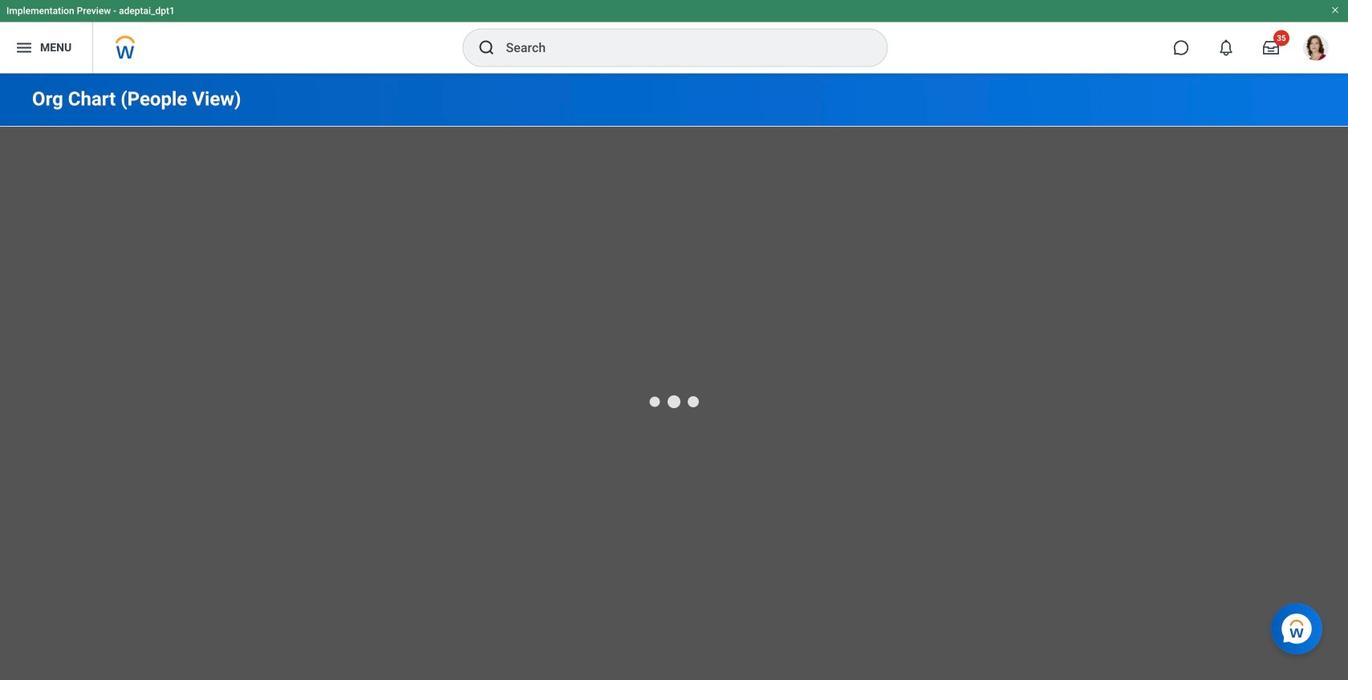 Task type: describe. For each thing, give the bounding box(es) containing it.
search image
[[477, 38, 496, 57]]

close environment banner image
[[1331, 5, 1340, 15]]

justify image
[[14, 38, 34, 57]]



Task type: vqa. For each thing, say whether or not it's contained in the screenshot.
first day(s)
no



Task type: locate. For each thing, give the bounding box(es) containing it.
notifications large image
[[1218, 40, 1234, 56]]

inbox large image
[[1263, 40, 1279, 56]]

banner
[[0, 0, 1348, 73]]

Search Workday  search field
[[506, 30, 854, 65]]

main content
[[0, 73, 1348, 681]]

profile logan mcneil image
[[1303, 35, 1329, 64]]



